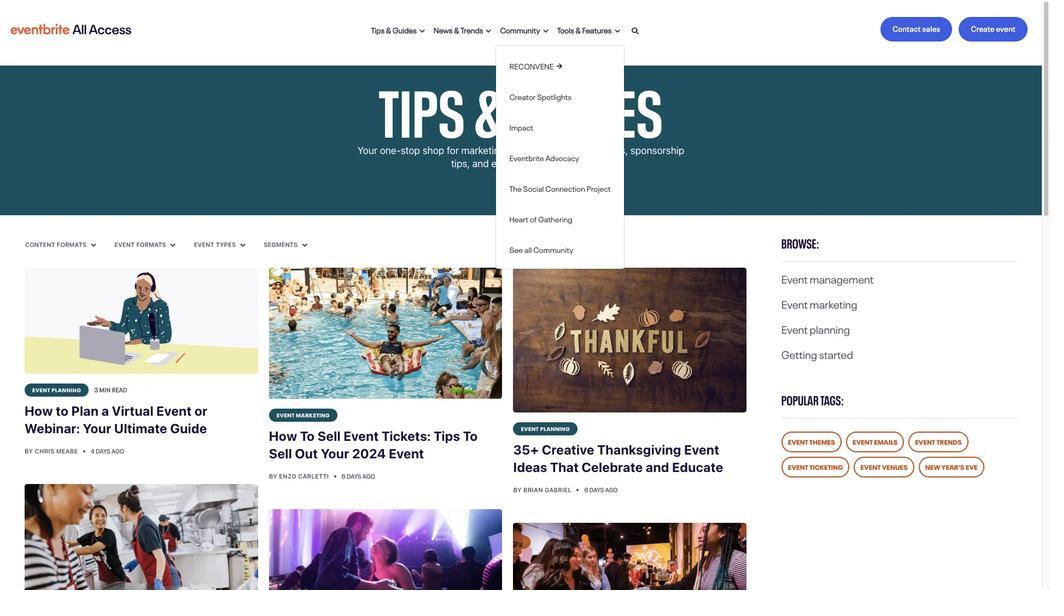 Task type: describe. For each thing, give the bounding box(es) containing it.
event inside event formats dropdown button
[[114, 241, 135, 248]]

emails
[[874, 437, 898, 447]]

community inside "link"
[[500, 24, 540, 35]]

plan
[[71, 404, 99, 419]]

event inside event types dropdown button
[[194, 241, 214, 248]]

1 horizontal spatial event marketing
[[782, 295, 857, 312]]

0 horizontal spatial event marketing
[[277, 411, 330, 419]]

brian
[[524, 487, 543, 494]]

& for tips & guides link
[[386, 24, 391, 35]]

by brian gabriel
[[513, 487, 574, 494]]

event emails link
[[846, 432, 904, 453]]

read
[[112, 386, 127, 394]]

heart
[[510, 213, 529, 224]]

your inside how to sell event tickets: tips to sell out your 2024 event
[[321, 446, 349, 462]]

2 vertical spatial days
[[589, 486, 604, 495]]

that
[[550, 460, 579, 475]]

arrow image inside reconvene link
[[557, 63, 562, 69]]

tickets:
[[382, 429, 431, 444]]

event planning for how to plan a virtual event or webinar: your ultimate guide
[[32, 386, 81, 394]]

virtual
[[112, 404, 154, 419]]

educate
[[672, 460, 723, 475]]

getting started
[[782, 346, 853, 362]]

arrow image for tips & guides
[[420, 29, 425, 33]]

community link
[[496, 17, 553, 41]]

popular
[[782, 390, 819, 409]]

the social connection project
[[510, 182, 611, 193]]

event formats button
[[114, 241, 176, 249]]

arrow image for content formats
[[91, 243, 96, 248]]

in
[[540, 158, 548, 170]]

event inside event emails link
[[853, 437, 873, 447]]

2024
[[352, 446, 386, 462]]

how to plan a virtual event or webinar: your ultimate guide
[[25, 404, 208, 436]]

6 days ago for thanksgiving
[[585, 486, 618, 495]]

event inside your one-stop shop for marketing best practices, event ideas, sponsorship tips, and everything in between.
[[575, 145, 600, 156]]

days for ultimate
[[96, 447, 110, 456]]

arrow image for trends
[[486, 29, 492, 33]]

1 to from the left
[[300, 429, 315, 444]]

browse:
[[782, 233, 820, 252]]

4 days ago
[[91, 447, 124, 456]]

news
[[434, 24, 453, 35]]

see
[[510, 244, 523, 255]]

6 for sell
[[342, 472, 345, 481]]

ideas
[[513, 460, 547, 475]]

one-
[[380, 145, 401, 156]]

stop
[[401, 145, 420, 156]]

1 vertical spatial guides
[[514, 57, 663, 154]]

event management link
[[782, 270, 874, 287]]

all
[[525, 244, 532, 255]]

0 vertical spatial event planning link
[[782, 321, 850, 337]]

heart of gathering link
[[496, 209, 624, 228]]

creative
[[542, 443, 595, 458]]

4
[[91, 447, 95, 456]]

impact link
[[496, 117, 624, 136]]

event formats
[[114, 241, 168, 248]]

getting started link
[[782, 346, 853, 362]]

event themes link
[[782, 432, 842, 453]]

by for how to sell event tickets: tips to sell out your 2024 event
[[269, 473, 277, 480]]

to
[[56, 404, 68, 419]]

1 vertical spatial event marketing link
[[269, 409, 338, 422]]

2 vertical spatial marketing
[[296, 411, 330, 419]]

features
[[582, 24, 612, 35]]

how to sell event tickets: tips to sell out your 2024 event link
[[269, 422, 502, 469]]

and inside 35+ creative thanksgiving event ideas that celebrate and educate
[[646, 460, 669, 475]]

2 horizontal spatial planning
[[810, 321, 850, 337]]

couple dancing in nightclub image
[[269, 510, 502, 591]]

reconvene link
[[496, 56, 624, 75]]

impact
[[510, 121, 533, 132]]

chris
[[35, 448, 54, 455]]

news & trends link
[[429, 17, 496, 41]]

eve
[[966, 462, 978, 472]]

carletti
[[298, 473, 329, 480]]

sales
[[923, 22, 941, 33]]

event venues
[[861, 462, 908, 472]]

guide
[[170, 421, 207, 436]]

contact sales
[[893, 22, 941, 33]]

arrow image for community
[[543, 29, 549, 33]]

lots of people at a pool party image
[[269, 268, 502, 399]]

event planning link for how to plan a virtual event or webinar: your ultimate guide
[[25, 384, 89, 397]]

sponsorship
[[631, 145, 684, 156]]

logo eventbrite image
[[9, 19, 133, 39]]

trends
[[937, 437, 962, 447]]

event management
[[782, 270, 874, 287]]

how to plan a virtual event or webinar: your ultimate guide link
[[25, 397, 258, 444]]

tools & features
[[557, 24, 612, 35]]

the social connection project link
[[496, 178, 624, 198]]

1 vertical spatial tips
[[379, 57, 465, 154]]

by chris meabe link
[[25, 448, 80, 455]]

creator spotlights
[[510, 91, 572, 101]]

marketing inside your one-stop shop for marketing best practices, event ideas, sponsorship tips, and everything in between.
[[461, 145, 505, 156]]

event inside create event link
[[996, 22, 1016, 33]]

35+ creative thanksgiving event ideas that celebrate and educate link
[[513, 436, 747, 483]]

1 vertical spatial community
[[533, 244, 574, 255]]

0 vertical spatial sell
[[318, 429, 341, 444]]

tips,
[[451, 158, 470, 170]]

content formats button
[[25, 241, 97, 249]]

content
[[25, 241, 55, 248]]

event planning link for 35+ creative thanksgiving event ideas that celebrate and educate
[[513, 423, 578, 436]]

the
[[510, 182, 522, 193]]

guides inside tips & guides link
[[393, 24, 417, 35]]

by brian gabriel link
[[513, 487, 574, 494]]

your one-stop shop for marketing best practices, event ideas, sponsorship tips, and everything in between.
[[358, 145, 684, 170]]

management
[[810, 270, 874, 287]]

new year's eve link
[[919, 457, 985, 478]]

formats for event
[[136, 241, 166, 248]]

event trends link
[[909, 432, 969, 453]]

social
[[523, 182, 544, 193]]

see all community
[[510, 244, 574, 255]]



Task type: vqa. For each thing, say whether or not it's contained in the screenshot.
"Find Events" ELEMENT
no



Task type: locate. For each thing, give the bounding box(es) containing it.
of
[[530, 213, 537, 224]]

0 horizontal spatial planning
[[52, 386, 81, 394]]

0 vertical spatial marketing
[[461, 145, 505, 156]]

news & trends
[[434, 24, 483, 35]]

shop
[[423, 145, 444, 156]]

1 horizontal spatial event planning link
[[513, 423, 578, 436]]

see all community link
[[496, 239, 624, 259]]

days right the "4"
[[96, 447, 110, 456]]

0 horizontal spatial your
[[83, 421, 111, 436]]

event planning for 35+ creative thanksgiving event ideas that celebrate and educate
[[521, 425, 570, 433]]

0 vertical spatial ago
[[112, 447, 124, 456]]

0 horizontal spatial arrow image
[[91, 243, 96, 248]]

1 vertical spatial how
[[269, 429, 297, 444]]

your inside your one-stop shop for marketing best practices, event ideas, sponsorship tips, and everything in between.
[[358, 145, 378, 156]]

creator
[[510, 91, 536, 101]]

0 horizontal spatial days
[[96, 447, 110, 456]]

everything
[[491, 158, 538, 170]]

event themes
[[788, 437, 835, 447]]

1 vertical spatial marketing
[[810, 295, 857, 312]]

arrow image left news
[[420, 29, 425, 33]]

arrow image inside event types dropdown button
[[240, 243, 246, 248]]

thanksgiving
[[597, 443, 681, 458]]

0 vertical spatial your
[[358, 145, 378, 156]]

6 days ago down celebrate
[[585, 486, 618, 495]]

6 days ago
[[342, 472, 375, 481], [585, 486, 618, 495]]

arrow image right content formats
[[91, 243, 96, 248]]

1 horizontal spatial planning
[[540, 425, 570, 433]]

ago for ultimate
[[112, 447, 124, 456]]

0 horizontal spatial event planning link
[[25, 384, 89, 397]]

1 horizontal spatial by
[[269, 473, 277, 480]]

event marketing
[[782, 295, 857, 312], [277, 411, 330, 419]]

0 vertical spatial event
[[996, 22, 1016, 33]]

1 horizontal spatial arrow image
[[240, 243, 246, 248]]

0 vertical spatial 6
[[342, 472, 345, 481]]

and inside your one-stop shop for marketing best practices, event ideas, sponsorship tips, and everything in between.
[[472, 158, 489, 170]]

arrow image inside tools & features link
[[615, 29, 620, 33]]

planning up the to
[[52, 386, 81, 394]]

3 min read
[[94, 386, 127, 394]]

new
[[925, 462, 941, 472]]

1 horizontal spatial to
[[463, 429, 478, 444]]

2 arrow image from the left
[[543, 29, 549, 33]]

2 formats from the left
[[136, 241, 166, 248]]

0 vertical spatial guides
[[393, 24, 417, 35]]

event planning link up 35+
[[513, 423, 578, 436]]

1 vertical spatial 6
[[585, 486, 588, 495]]

webinar:
[[25, 421, 80, 436]]

min
[[99, 386, 111, 394]]

event planning link
[[782, 321, 850, 337], [25, 384, 89, 397], [513, 423, 578, 436]]

1 horizontal spatial 6
[[585, 486, 588, 495]]

enzo
[[279, 473, 297, 480]]

35+ creative thanksgiving event ideas that celebrate and educate
[[513, 443, 723, 475]]

formats inside dropdown button
[[57, 241, 86, 248]]

arrow image for event types
[[240, 243, 246, 248]]

ideas,
[[602, 145, 628, 156]]

community up reconvene
[[500, 24, 540, 35]]

how up out
[[269, 429, 297, 444]]

eventbrite advocacy link
[[496, 147, 624, 167]]

2 to from the left
[[463, 429, 478, 444]]

arrow image
[[420, 29, 425, 33], [543, 29, 549, 33]]

guides
[[393, 24, 417, 35], [514, 57, 663, 154]]

& for tools & features link
[[576, 24, 581, 35]]

event marketing link down event management "link"
[[782, 295, 857, 312]]

event planning link up the to
[[25, 384, 89, 397]]

1 vertical spatial event planning link
[[25, 384, 89, 397]]

0 vertical spatial tips
[[371, 24, 385, 35]]

0 horizontal spatial ago
[[112, 447, 124, 456]]

arrow image inside news & trends link
[[486, 29, 492, 33]]

1 vertical spatial days
[[347, 472, 361, 481]]

0 vertical spatial event marketing
[[782, 295, 857, 312]]

by for 35+ creative thanksgiving event ideas that celebrate and educate
[[513, 487, 522, 494]]

2 arrow image from the left
[[302, 243, 308, 248]]

2 vertical spatial your
[[321, 446, 349, 462]]

how for sell
[[269, 429, 297, 444]]

to
[[300, 429, 315, 444], [463, 429, 478, 444]]

0 vertical spatial community
[[500, 24, 540, 35]]

2 vertical spatial event planning link
[[513, 423, 578, 436]]

arrow image
[[170, 243, 176, 248], [240, 243, 246, 248]]

2 horizontal spatial event planning
[[782, 321, 850, 337]]

1 horizontal spatial sell
[[318, 429, 341, 444]]

2 horizontal spatial days
[[589, 486, 604, 495]]

1 vertical spatial tips & guides
[[379, 57, 663, 154]]

1 horizontal spatial how
[[269, 429, 297, 444]]

1 horizontal spatial 6 days ago
[[585, 486, 618, 495]]

types
[[216, 241, 236, 248]]

by chris meabe
[[25, 448, 80, 455]]

event types
[[194, 241, 237, 248]]

arrow image right reconvene
[[557, 63, 562, 69]]

2 horizontal spatial ago
[[605, 486, 618, 495]]

contact
[[893, 22, 921, 33]]

event emails
[[853, 437, 898, 447]]

event
[[114, 241, 135, 248], [194, 241, 214, 248], [782, 270, 808, 287], [782, 295, 808, 312], [782, 321, 808, 337], [32, 386, 50, 394], [157, 404, 192, 419], [277, 411, 295, 419], [521, 425, 539, 433], [344, 429, 379, 444], [788, 437, 808, 447], [853, 437, 873, 447], [915, 437, 936, 447], [684, 443, 720, 458], [389, 446, 424, 462], [788, 462, 808, 472], [861, 462, 881, 472]]

event marketing link
[[782, 295, 857, 312], [269, 409, 338, 422]]

& left news
[[386, 24, 391, 35]]

0 horizontal spatial how
[[25, 404, 53, 419]]

days for your
[[347, 472, 361, 481]]

1 arrow image from the left
[[91, 243, 96, 248]]

arrow image right event formats
[[170, 243, 176, 248]]

create event
[[971, 22, 1016, 33]]

1 vertical spatial event
[[575, 145, 600, 156]]

1 horizontal spatial ago
[[363, 472, 375, 481]]

ago down '2024'
[[363, 472, 375, 481]]

3
[[94, 386, 98, 394]]

arrow image inside segments dropdown button
[[302, 243, 308, 248]]

0 horizontal spatial by
[[25, 448, 33, 455]]

creator spotlights link
[[496, 86, 624, 106]]

ultimate
[[114, 421, 167, 436]]

popular tags:
[[782, 390, 844, 409]]

2 vertical spatial ago
[[605, 486, 618, 495]]

0 vertical spatial event planning
[[782, 321, 850, 337]]

themes
[[810, 437, 835, 447]]

arrow image for segments
[[302, 243, 308, 248]]

2 horizontal spatial your
[[358, 145, 378, 156]]

0 horizontal spatial 6
[[342, 472, 345, 481]]

event venues link
[[854, 457, 915, 478]]

days
[[96, 447, 110, 456], [347, 472, 361, 481], [589, 486, 604, 495]]

by left enzo
[[269, 473, 277, 480]]

arrow image
[[486, 29, 492, 33], [615, 29, 620, 33], [557, 63, 562, 69]]

event types button
[[193, 241, 246, 249]]

& inside tools & features link
[[576, 24, 581, 35]]

arrow image for features
[[615, 29, 620, 33]]

1 horizontal spatial and
[[646, 460, 669, 475]]

your inside how to plan a virtual event or webinar: your ultimate guide
[[83, 421, 111, 436]]

2 horizontal spatial arrow image
[[615, 29, 620, 33]]

how to sell event tickets: tips to sell out your 2024 event
[[269, 429, 478, 462]]

6 days ago down '2024'
[[342, 472, 375, 481]]

arrow image left tools
[[543, 29, 549, 33]]

days down celebrate
[[589, 486, 604, 495]]

6 for thanksgiving
[[585, 486, 588, 495]]

segments button
[[263, 241, 308, 249]]

1 vertical spatial and
[[646, 460, 669, 475]]

event inside event ticketing link
[[788, 462, 808, 472]]

0 horizontal spatial sell
[[269, 446, 292, 462]]

1 vertical spatial 6 days ago
[[585, 486, 618, 495]]

ticketing
[[810, 462, 843, 472]]

venues
[[882, 462, 908, 472]]

1 horizontal spatial formats
[[136, 241, 166, 248]]

0 horizontal spatial event planning
[[32, 386, 81, 394]]

days down '2024'
[[347, 472, 361, 481]]

best
[[508, 145, 527, 156]]

1 vertical spatial sell
[[269, 446, 292, 462]]

event trends
[[915, 437, 962, 447]]

0 vertical spatial and
[[472, 158, 489, 170]]

marketing up tips,
[[461, 145, 505, 156]]

trends
[[461, 24, 483, 35]]

segments
[[264, 241, 299, 248]]

your down a
[[83, 421, 111, 436]]

& inside tips & guides link
[[386, 24, 391, 35]]

planning up the started
[[810, 321, 850, 337]]

arrow image left search icon
[[615, 29, 620, 33]]

1 vertical spatial event planning
[[32, 386, 81, 394]]

community right all
[[533, 244, 574, 255]]

your right out
[[321, 446, 349, 462]]

0 vertical spatial by
[[25, 448, 33, 455]]

contact sales link
[[881, 17, 953, 42]]

event up between.
[[575, 145, 600, 156]]

event inside 35+ creative thanksgiving event ideas that celebrate and educate
[[684, 443, 720, 458]]

formats inside dropdown button
[[136, 241, 166, 248]]

celebrate
[[582, 460, 643, 475]]

spotlights
[[537, 91, 572, 101]]

1 vertical spatial by
[[269, 473, 277, 480]]

& for news & trends link
[[454, 24, 459, 35]]

0 horizontal spatial event
[[575, 145, 600, 156]]

year's
[[942, 462, 965, 472]]

0 vertical spatial event marketing link
[[782, 295, 857, 312]]

1 horizontal spatial event marketing link
[[782, 295, 857, 312]]

sell up out
[[318, 429, 341, 444]]

event inside event themes link
[[788, 437, 808, 447]]

0 horizontal spatial arrow image
[[486, 29, 492, 33]]

& right tools
[[576, 24, 581, 35]]

ago for your
[[363, 472, 375, 481]]

0 vertical spatial planning
[[810, 321, 850, 337]]

0 vertical spatial 6 days ago
[[342, 472, 375, 481]]

2 horizontal spatial event planning link
[[782, 321, 850, 337]]

by for how to plan a virtual event or webinar: your ultimate guide
[[25, 448, 33, 455]]

1 formats from the left
[[57, 241, 86, 248]]

event planning up getting started
[[782, 321, 850, 337]]

and right tips,
[[472, 158, 489, 170]]

6 days ago for sell
[[342, 472, 375, 481]]

event marketing down event management "link"
[[782, 295, 857, 312]]

1 horizontal spatial guides
[[514, 57, 663, 154]]

&
[[386, 24, 391, 35], [454, 24, 459, 35], [576, 24, 581, 35], [474, 57, 505, 154]]

by left chris
[[25, 448, 33, 455]]

event marketing up out
[[277, 411, 330, 419]]

1 arrow image from the left
[[420, 29, 425, 33]]

sell up enzo
[[269, 446, 292, 462]]

arrow image right trends on the top
[[486, 29, 492, 33]]

arrow image
[[91, 243, 96, 248], [302, 243, 308, 248]]

ago right the "4"
[[112, 447, 124, 456]]

planning up 'creative'
[[540, 425, 570, 433]]

event inside how to plan a virtual event or webinar: your ultimate guide
[[157, 404, 192, 419]]

arrow image inside tips & guides link
[[420, 29, 425, 33]]

6 right carletti
[[342, 472, 345, 481]]

event planning link up getting started
[[782, 321, 850, 337]]

how
[[25, 404, 53, 419], [269, 429, 297, 444]]

2 horizontal spatial by
[[513, 487, 522, 494]]

marketing down event management "link"
[[810, 295, 857, 312]]

create
[[971, 22, 995, 33]]

planning for 35+ creative thanksgiving event ideas that celebrate and educate
[[540, 425, 570, 433]]

create event link
[[959, 17, 1028, 42]]

arrow image for event formats
[[170, 243, 176, 248]]

6 right the 'gabriel'
[[585, 486, 588, 495]]

2 vertical spatial event planning
[[521, 425, 570, 433]]

content formats
[[25, 241, 88, 248]]

2 arrow image from the left
[[240, 243, 246, 248]]

2 vertical spatial by
[[513, 487, 522, 494]]

0 vertical spatial tips & guides
[[371, 24, 417, 35]]

arrow image inside content formats dropdown button
[[91, 243, 96, 248]]

0 horizontal spatial formats
[[57, 241, 86, 248]]

tools & features link
[[553, 17, 624, 41]]

formats for content
[[57, 241, 86, 248]]

planning for how to plan a virtual event or webinar: your ultimate guide
[[52, 386, 81, 394]]

35+
[[513, 443, 539, 458]]

1 vertical spatial event marketing
[[277, 411, 330, 419]]

event marketing link up out
[[269, 409, 338, 422]]

1 vertical spatial planning
[[52, 386, 81, 394]]

by enzo carletti link
[[269, 473, 331, 480]]

eventbrite advocacy
[[510, 152, 579, 163]]

1 horizontal spatial arrow image
[[557, 63, 562, 69]]

0 vertical spatial days
[[96, 447, 110, 456]]

1 vertical spatial ago
[[363, 472, 375, 481]]

gathering
[[538, 213, 573, 224]]

1 horizontal spatial marketing
[[461, 145, 505, 156]]

0 horizontal spatial guides
[[393, 24, 417, 35]]

advocacy
[[546, 152, 579, 163]]

1 horizontal spatial arrow image
[[543, 29, 549, 33]]

community
[[500, 24, 540, 35], [533, 244, 574, 255]]

how up 'webinar:'
[[25, 404, 53, 419]]

& right news
[[454, 24, 459, 35]]

event inside event trends link
[[915, 437, 936, 447]]

1 arrow image from the left
[[170, 243, 176, 248]]

1 horizontal spatial event planning
[[521, 425, 570, 433]]

how for webinar:
[[25, 404, 53, 419]]

by left brian
[[513, 487, 522, 494]]

event planning up the to
[[32, 386, 81, 394]]

arrow image inside community "link"
[[543, 29, 549, 33]]

event inside event venues "link"
[[861, 462, 881, 472]]

reconvene
[[510, 60, 554, 71]]

how inside how to plan a virtual event or webinar: your ultimate guide
[[25, 404, 53, 419]]

event planning up 35+
[[521, 425, 570, 433]]

1 horizontal spatial days
[[347, 472, 361, 481]]

by
[[25, 448, 33, 455], [269, 473, 277, 480], [513, 487, 522, 494]]

tips inside how to sell event tickets: tips to sell out your 2024 event
[[434, 429, 460, 444]]

0 horizontal spatial arrow image
[[170, 243, 176, 248]]

arrow image right segments
[[302, 243, 308, 248]]

1 horizontal spatial your
[[321, 446, 349, 462]]

1 horizontal spatial arrow image
[[302, 243, 308, 248]]

ago
[[112, 447, 124, 456], [363, 472, 375, 481], [605, 486, 618, 495]]

and down thanksgiving
[[646, 460, 669, 475]]

1 vertical spatial your
[[83, 421, 111, 436]]

6
[[342, 472, 345, 481], [585, 486, 588, 495]]

2 vertical spatial tips
[[434, 429, 460, 444]]

connection
[[546, 182, 585, 193]]

event planning
[[782, 321, 850, 337], [32, 386, 81, 394], [521, 425, 570, 433]]

1 horizontal spatial event
[[996, 22, 1016, 33]]

& inside news & trends link
[[454, 24, 459, 35]]

0 horizontal spatial marketing
[[296, 411, 330, 419]]

ago down celebrate
[[605, 486, 618, 495]]

how inside how to sell event tickets: tips to sell out your 2024 event
[[269, 429, 297, 444]]

0 horizontal spatial and
[[472, 158, 489, 170]]

marketing up out
[[296, 411, 330, 419]]

event right create
[[996, 22, 1016, 33]]

your left one-
[[358, 145, 378, 156]]

search icon image
[[632, 27, 639, 35]]

arrow image right types
[[240, 243, 246, 248]]

0 horizontal spatial 6 days ago
[[342, 472, 375, 481]]

2 vertical spatial planning
[[540, 425, 570, 433]]

event ticketing link
[[782, 457, 850, 478]]

tips & guides link
[[367, 17, 429, 41]]

heart of gathering
[[510, 213, 573, 224]]

arrow image inside event formats dropdown button
[[170, 243, 176, 248]]

& left creator
[[474, 57, 505, 154]]

planning
[[810, 321, 850, 337], [52, 386, 81, 394], [540, 425, 570, 433]]

0 horizontal spatial event marketing link
[[269, 409, 338, 422]]

people laughing while serving food image
[[25, 485, 258, 591]]

0 horizontal spatial to
[[300, 429, 315, 444]]

and
[[472, 158, 489, 170], [646, 460, 669, 475]]

event guests and food vendor image
[[513, 524, 747, 591]]



